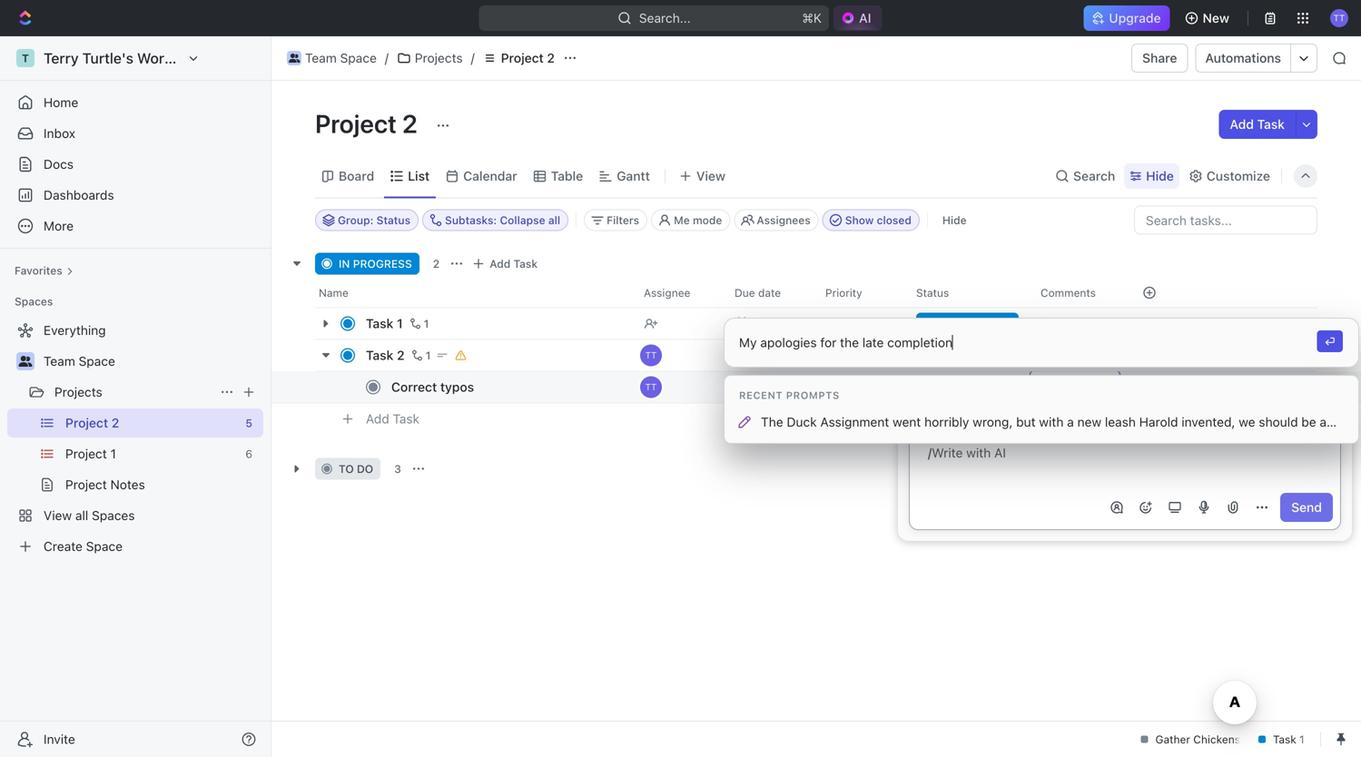 Task type: vqa. For each thing, say whether or not it's contained in the screenshot.
want
no



Task type: describe. For each thing, give the bounding box(es) containing it.
the duck assignment went horribly wrong, but with a new leash harold invented, we should be able to 
[[761, 414, 1361, 429]]

team inside sidebar navigation
[[44, 354, 75, 369]]

leash
[[1105, 414, 1136, 429]]

calendar
[[463, 168, 517, 183]]

invite
[[44, 732, 75, 747]]

duck
[[787, 414, 817, 429]]

⌘k
[[802, 10, 822, 25]]

assignees
[[757, 214, 811, 227]]

0 vertical spatial team space
[[305, 50, 377, 65]]

be
[[1301, 414, 1316, 429]]

docs link
[[7, 150, 263, 179]]

tree inside sidebar navigation
[[7, 316, 263, 561]]

inbox link
[[7, 119, 263, 148]]

1 for task 2
[[425, 349, 431, 362]]

1 horizontal spatial projects link
[[392, 47, 467, 69]]

a
[[1067, 414, 1074, 429]]

1 horizontal spatial team
[[305, 50, 337, 65]]

project 2 link
[[478, 47, 559, 69]]

upgrade link
[[1084, 5, 1170, 31]]

user group image
[[19, 356, 32, 367]]

share
[[1142, 50, 1177, 65]]

2 horizontal spatial add task
[[1230, 117, 1285, 132]]

correct
[[391, 380, 437, 395]]

to inside button
[[1348, 414, 1360, 429]]

share button
[[1131, 44, 1188, 73]]

wrong,
[[973, 414, 1013, 429]]

1 vertical spatial add task
[[490, 257, 538, 270]]

progress
[[353, 257, 412, 270]]

1 vertical spatial with
[[966, 445, 991, 460]]

send
[[1291, 500, 1322, 515]]

sidebar navigation
[[0, 36, 271, 757]]

recent
[[739, 390, 783, 401]]

ai
[[994, 445, 1006, 460]]

1 button for 1
[[406, 315, 432, 333]]

inbox
[[44, 126, 75, 141]]

projects inside tree
[[54, 385, 102, 400]]

0 horizontal spatial team space link
[[44, 347, 260, 376]]

projects link inside tree
[[54, 378, 212, 407]]

user group image
[[289, 54, 300, 63]]

spaces
[[15, 295, 53, 308]]

went
[[893, 414, 921, 429]]

1 horizontal spatial add
[[490, 257, 511, 270]]

0 horizontal spatial /
[[385, 50, 389, 65]]

2 horizontal spatial /
[[928, 445, 932, 460]]

hide inside dropdown button
[[1146, 168, 1174, 183]]

1 horizontal spatial /
[[471, 50, 475, 65]]

but
[[1016, 414, 1036, 429]]

1 horizontal spatial projects
[[415, 50, 463, 65]]

1 horizontal spatial team space link
[[282, 47, 381, 69]]

typos
[[440, 380, 474, 395]]

1 up task 2
[[397, 316, 403, 331]]

favorites button
[[7, 260, 81, 281]]

new
[[1077, 414, 1101, 429]]

0 vertical spatial project
[[501, 50, 544, 65]]

table link
[[547, 163, 583, 189]]

send button
[[1280, 493, 1333, 522]]

to do
[[339, 463, 373, 475]]

search...
[[639, 10, 691, 25]]

1 horizontal spatial space
[[340, 50, 377, 65]]



Task type: locate. For each thing, give the bounding box(es) containing it.
add task button down calendar
[[468, 253, 545, 275]]

1 horizontal spatial add task
[[490, 257, 538, 270]]

1 horizontal spatial add task button
[[468, 253, 545, 275]]

0 horizontal spatial team space
[[44, 354, 115, 369]]

1
[[397, 316, 403, 331], [424, 317, 429, 330], [425, 349, 431, 362]]

hide button
[[935, 209, 974, 231]]

upgrade
[[1109, 10, 1161, 25]]

assignment
[[820, 414, 889, 429]]

project 2
[[501, 50, 555, 65], [315, 109, 423, 138]]

2
[[547, 50, 555, 65], [402, 109, 417, 138], [433, 257, 440, 270], [397, 348, 405, 363]]

3
[[394, 463, 401, 475]]

1 vertical spatial team space
[[44, 354, 115, 369]]

1 right task 1
[[424, 317, 429, 330]]

invented,
[[1182, 414, 1235, 429]]

in
[[339, 257, 350, 270]]

new button
[[1177, 4, 1240, 33]]

1 vertical spatial team
[[44, 354, 75, 369]]

space right user group image
[[340, 50, 377, 65]]

0 horizontal spatial add task
[[366, 411, 420, 426]]

team space right user group icon
[[44, 354, 115, 369]]

to right able in the right of the page
[[1348, 414, 1360, 429]]

1 vertical spatial hide
[[942, 214, 967, 227]]

tree containing team space
[[7, 316, 263, 561]]

/
[[385, 50, 389, 65], [471, 50, 475, 65], [928, 445, 932, 460]]

task 2
[[366, 348, 405, 363]]

with
[[1039, 414, 1064, 429], [966, 445, 991, 460]]

1 vertical spatial add
[[490, 257, 511, 270]]

gantt
[[617, 168, 650, 183]]

0 vertical spatial add task
[[1230, 117, 1285, 132]]

board link
[[335, 163, 374, 189]]

1 vertical spatial project 2
[[315, 109, 423, 138]]

automations button
[[1196, 44, 1290, 72]]

2 horizontal spatial add
[[1230, 117, 1254, 132]]

0 vertical spatial team space link
[[282, 47, 381, 69]]

2 vertical spatial add task
[[366, 411, 420, 426]]

0 horizontal spatial projects link
[[54, 378, 212, 407]]

the
[[761, 414, 783, 429]]

add task
[[1230, 117, 1285, 132], [490, 257, 538, 270], [366, 411, 420, 426]]

0 horizontal spatial team
[[44, 354, 75, 369]]

1 vertical spatial add task button
[[468, 253, 545, 275]]

in progress
[[339, 257, 412, 270]]

team space link
[[282, 47, 381, 69], [44, 347, 260, 376]]

1 vertical spatial project
[[315, 109, 397, 138]]

favorites
[[15, 264, 62, 277]]

with left 'ai'
[[966, 445, 991, 460]]

0 horizontal spatial projects
[[54, 385, 102, 400]]

gantt link
[[613, 163, 650, 189]]

1 horizontal spatial team space
[[305, 50, 377, 65]]

task 1
[[366, 316, 403, 331]]

projects link
[[392, 47, 467, 69], [54, 378, 212, 407]]

list link
[[404, 163, 430, 189]]

to left do
[[339, 463, 354, 475]]

table
[[551, 168, 583, 183]]

space right user group icon
[[79, 354, 115, 369]]

harold
[[1139, 414, 1178, 429]]

dashboards link
[[7, 181, 263, 210]]

tree
[[7, 316, 263, 561]]

add task button
[[1219, 110, 1296, 139], [468, 253, 545, 275], [358, 408, 427, 430]]

add up customize
[[1230, 117, 1254, 132]]

0 horizontal spatial project
[[315, 109, 397, 138]]

0 vertical spatial 1 button
[[406, 315, 432, 333]]

do
[[357, 463, 373, 475]]

docs
[[44, 157, 74, 172]]

team space inside tree
[[44, 354, 115, 369]]

to
[[1348, 414, 1360, 429], [339, 463, 354, 475]]

team
[[305, 50, 337, 65], [44, 354, 75, 369]]

recent prompts
[[739, 390, 840, 401]]

What would you like AI to write about? text field
[[739, 333, 1300, 352]]

task
[[1257, 117, 1285, 132], [514, 257, 538, 270], [366, 316, 394, 331], [366, 348, 394, 363], [393, 411, 420, 426]]

team space right user group image
[[305, 50, 377, 65]]

1 button right task 1
[[406, 315, 432, 333]]

project
[[501, 50, 544, 65], [315, 109, 397, 138]]

0 vertical spatial projects link
[[392, 47, 467, 69]]

correct typos
[[391, 380, 474, 395]]

with left a
[[1039, 414, 1064, 429]]

write
[[932, 445, 963, 460]]

customize
[[1207, 168, 1270, 183]]

add
[[1230, 117, 1254, 132], [490, 257, 511, 270], [366, 411, 389, 426]]

0 horizontal spatial with
[[966, 445, 991, 460]]

projects
[[415, 50, 463, 65], [54, 385, 102, 400]]

search button
[[1050, 163, 1121, 189]]

1 horizontal spatial project
[[501, 50, 544, 65]]

new
[[1203, 10, 1229, 25]]

home
[[44, 95, 78, 110]]

prompts
[[786, 390, 840, 401]]

0 horizontal spatial to
[[339, 463, 354, 475]]

space inside tree
[[79, 354, 115, 369]]

Search tasks... text field
[[1135, 207, 1317, 234]]

hide
[[1146, 168, 1174, 183], [942, 214, 967, 227]]

1 vertical spatial projects
[[54, 385, 102, 400]]

add task button down correct
[[358, 408, 427, 430]]

should
[[1259, 414, 1298, 429]]

0 horizontal spatial hide
[[942, 214, 967, 227]]

0 horizontal spatial add task button
[[358, 408, 427, 430]]

/ write with ai
[[928, 445, 1006, 460]]

0 vertical spatial add
[[1230, 117, 1254, 132]]

1 vertical spatial team space link
[[44, 347, 260, 376]]

1 vertical spatial space
[[79, 354, 115, 369]]

list
[[408, 168, 430, 183]]

with inside button
[[1039, 414, 1064, 429]]

add up do
[[366, 411, 389, 426]]

1 for task 1
[[424, 317, 429, 330]]

1 button up correct
[[408, 346, 433, 365]]

able
[[1320, 414, 1344, 429]]

1 button for 2
[[408, 346, 433, 365]]

0 horizontal spatial space
[[79, 354, 115, 369]]

1 horizontal spatial project 2
[[501, 50, 555, 65]]

1 vertical spatial 1 button
[[408, 346, 433, 365]]

calendar link
[[460, 163, 517, 189]]

1 vertical spatial to
[[339, 463, 354, 475]]

team right user group icon
[[44, 354, 75, 369]]

hide button
[[1124, 163, 1179, 189]]

0 horizontal spatial project 2
[[315, 109, 423, 138]]

automations
[[1205, 50, 1281, 65]]

2 vertical spatial add
[[366, 411, 389, 426]]

1 horizontal spatial hide
[[1146, 168, 1174, 183]]

0 horizontal spatial add
[[366, 411, 389, 426]]

space
[[340, 50, 377, 65], [79, 354, 115, 369]]

team right user group image
[[305, 50, 337, 65]]

home link
[[7, 88, 263, 117]]

0 vertical spatial projects
[[415, 50, 463, 65]]

assignees button
[[734, 209, 819, 231]]

horribly
[[924, 414, 969, 429]]

board
[[339, 168, 374, 183]]

2 vertical spatial add task button
[[358, 408, 427, 430]]

1 horizontal spatial with
[[1039, 414, 1064, 429]]

team space
[[305, 50, 377, 65], [44, 354, 115, 369]]

0 vertical spatial team
[[305, 50, 337, 65]]

0 vertical spatial space
[[340, 50, 377, 65]]

1 vertical spatial projects link
[[54, 378, 212, 407]]

add down calendar 'link'
[[490, 257, 511, 270]]

add task button up customize
[[1219, 110, 1296, 139]]

customize button
[[1183, 163, 1276, 189]]

⏎ button
[[1317, 331, 1343, 352]]

search
[[1073, 168, 1115, 183]]

correct typos link
[[387, 374, 629, 400]]

the duck assignment went horribly wrong, but with a new leash harold invented, we should be able to button
[[732, 408, 1361, 437]]

0 vertical spatial with
[[1039, 414, 1064, 429]]

0 vertical spatial to
[[1348, 414, 1360, 429]]

2 horizontal spatial add task button
[[1219, 110, 1296, 139]]

0 vertical spatial project 2
[[501, 50, 555, 65]]

dashboards
[[44, 187, 114, 202]]

⏎
[[1324, 335, 1336, 348]]

1 up correct typos
[[425, 349, 431, 362]]

1 button
[[406, 315, 432, 333], [408, 346, 433, 365]]

hide inside button
[[942, 214, 967, 227]]

0 vertical spatial add task button
[[1219, 110, 1296, 139]]

we
[[1239, 414, 1255, 429]]

0 vertical spatial hide
[[1146, 168, 1174, 183]]

1 horizontal spatial to
[[1348, 414, 1360, 429]]



